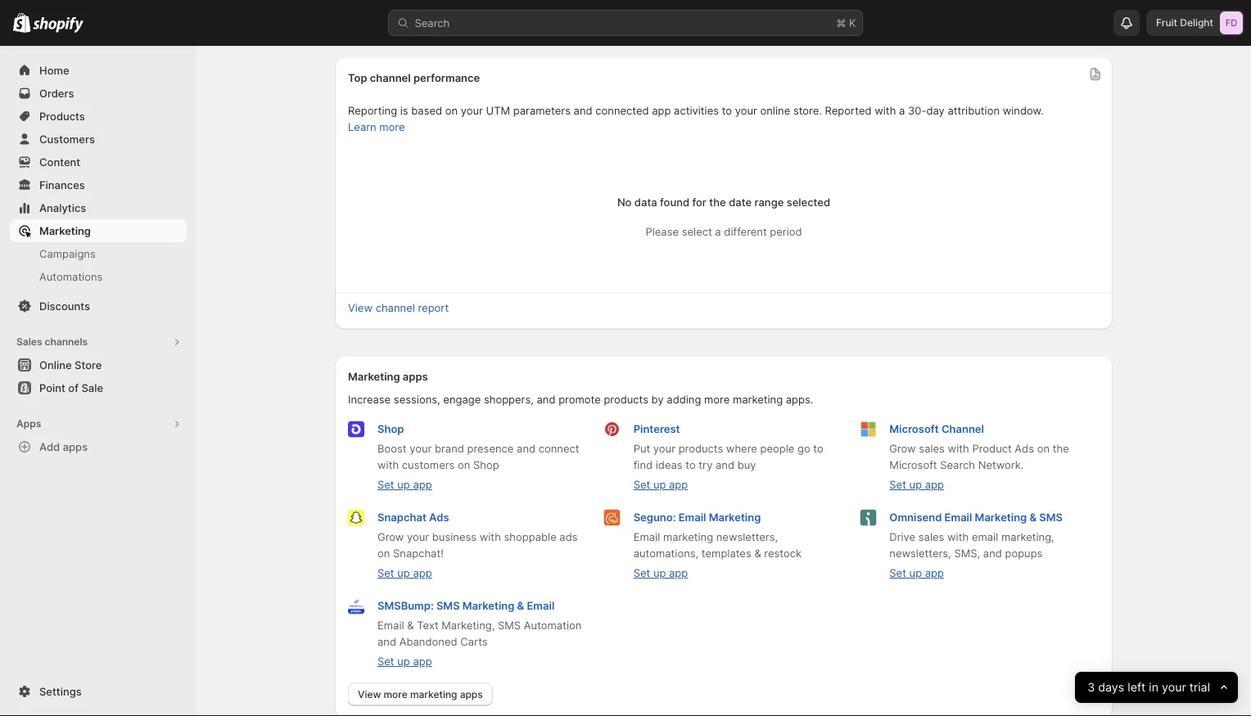 Task type: describe. For each thing, give the bounding box(es) containing it.
marketing for smsbump: sms marketing & email email & text marketing, sms automation and abandoned carts set up app
[[463, 600, 515, 613]]

channel for top
[[370, 72, 411, 84]]

trial
[[1190, 681, 1210, 695]]

0 horizontal spatial sms
[[436, 600, 460, 613]]

smsbump: sms marketing & email email & text marketing, sms automation and abandoned carts set up app
[[378, 600, 582, 668]]

ads inside 'snapchat ads grow your business with shoppable ads on snapchat! set up app'
[[429, 511, 449, 524]]

no
[[617, 196, 632, 209]]

1 vertical spatial shop
[[473, 459, 499, 472]]

add apps
[[39, 441, 88, 453]]

& inside seguno: email marketing email marketing newsletters, automations, templates & restock set up app
[[755, 548, 761, 560]]

settings link
[[10, 681, 187, 704]]

& up automation
[[517, 600, 524, 613]]

orders
[[39, 87, 74, 100]]

smsbump:
[[378, 600, 434, 613]]

microsoft channel grow sales with product ads on the microsoft search network. set up app
[[890, 423, 1069, 491]]

1 vertical spatial a
[[715, 226, 721, 238]]

seguno: email marketing link
[[634, 511, 761, 524]]

please
[[646, 226, 679, 238]]

set up app link for shop boost your brand presence and connect with customers on shop set up app
[[378, 479, 432, 491]]

sales inside microsoft channel grow sales with product ads on the microsoft search network. set up app
[[919, 443, 945, 455]]

up inside smsbump: sms marketing & email email & text marketing, sms automation and abandoned carts set up app
[[397, 656, 410, 668]]

grow for snapchat!
[[378, 531, 404, 544]]

app inside microsoft channel grow sales with product ads on the microsoft search network. set up app
[[925, 479, 944, 491]]

utm
[[486, 104, 510, 117]]

boost
[[378, 443, 407, 455]]

sms,
[[954, 548, 981, 560]]

0 vertical spatial products
[[604, 394, 649, 406]]

marketing down analytics on the left
[[39, 224, 91, 237]]

please select a different period
[[646, 226, 802, 238]]

top channel performance
[[348, 72, 480, 84]]

app inside seguno: email marketing email marketing newsletters, automations, templates & restock set up app
[[669, 567, 688, 580]]

with inside 'snapchat ads grow your business with shoppable ads on snapchat! set up app'
[[480, 531, 501, 544]]

up inside seguno: email marketing email marketing newsletters, automations, templates & restock set up app
[[654, 567, 666, 580]]

and inside omnisend email marketing & sms drive sales with email marketing, newsletters, sms, and popups set up app
[[984, 548, 1002, 560]]

snapchat!
[[393, 548, 444, 560]]

sales
[[16, 336, 42, 348]]

product
[[973, 443, 1012, 455]]

different
[[724, 226, 767, 238]]

ads
[[560, 531, 578, 544]]

1 vertical spatial to
[[814, 443, 824, 455]]

email right seguno:
[[679, 511, 706, 524]]

customers
[[402, 459, 455, 472]]

found
[[660, 196, 690, 209]]

& left text at bottom left
[[407, 620, 414, 632]]

carts
[[460, 636, 488, 649]]

sessions,
[[394, 394, 440, 406]]

1 horizontal spatial sms
[[498, 620, 521, 632]]

sales channels
[[16, 336, 88, 348]]

home link
[[10, 59, 187, 82]]

for
[[692, 196, 707, 209]]

orders link
[[10, 82, 187, 105]]

engage
[[443, 394, 481, 406]]

campaigns
[[39, 247, 96, 260]]

activities
[[674, 104, 719, 117]]

view channel report button
[[338, 297, 459, 320]]

fruit delight image
[[1220, 11, 1243, 34]]

k
[[849, 16, 856, 29]]

learn
[[348, 121, 376, 134]]

increase sessions, engage shoppers, and promote products by adding more marketing apps.
[[348, 394, 814, 406]]

where
[[726, 443, 757, 455]]

set inside omnisend email marketing & sms drive sales with email marketing, newsletters, sms, and popups set up app
[[890, 567, 907, 580]]

⌘
[[837, 16, 846, 29]]

up inside shop boost your brand presence and connect with customers on shop set up app
[[397, 479, 410, 491]]

1 vertical spatial more
[[704, 394, 730, 406]]

sms inside omnisend email marketing & sms drive sales with email marketing, newsletters, sms, and popups set up app
[[1040, 511, 1063, 524]]

with inside microsoft channel grow sales with product ads on the microsoft search network. set up app
[[948, 443, 970, 455]]

with inside omnisend email marketing & sms drive sales with email marketing, newsletters, sms, and popups set up app
[[948, 531, 969, 544]]

set up app link for smsbump: sms marketing & email email & text marketing, sms automation and abandoned carts set up app
[[378, 656, 432, 668]]

your inside 'snapchat ads grow your business with shoppable ads on snapchat! set up app'
[[407, 531, 429, 544]]

business
[[432, 531, 477, 544]]

search inside microsoft channel grow sales with product ads on the microsoft search network. set up app
[[940, 459, 975, 472]]

selected
[[787, 196, 831, 209]]

and inside smsbump: sms marketing & email email & text marketing, sms automation and abandoned carts set up app
[[378, 636, 396, 649]]

point
[[39, 382, 65, 394]]

set inside 'snapchat ads grow your business with shoppable ads on snapchat! set up app'
[[378, 567, 394, 580]]

⌘ k
[[837, 16, 856, 29]]

set up app link for snapchat ads grow your business with shoppable ads on snapchat! set up app
[[378, 567, 432, 580]]

newsletters, inside omnisend email marketing & sms drive sales with email marketing, newsletters, sms, and popups set up app
[[890, 548, 952, 560]]

a inside reporting is based on your utm parameters and connected app activities to your online store. reported with a 30-day attribution window. learn more
[[899, 104, 905, 117]]

marketing for omnisend email marketing & sms drive sales with email marketing, newsletters, sms, and popups set up app
[[975, 511, 1027, 524]]

based
[[411, 104, 442, 117]]

omnisend email marketing & sms link
[[890, 511, 1063, 524]]

2 microsoft from the top
[[890, 459, 937, 472]]

day
[[927, 104, 945, 117]]

add apps button
[[10, 436, 187, 459]]

parameters
[[513, 104, 571, 117]]

0 vertical spatial search
[[415, 16, 450, 29]]

sales inside omnisend email marketing & sms drive sales with email marketing, newsletters, sms, and popups set up app
[[919, 531, 945, 544]]

content
[[39, 156, 80, 168]]

& inside omnisend email marketing & sms drive sales with email marketing, newsletters, sms, and popups set up app
[[1030, 511, 1037, 524]]

marketing up increase
[[348, 371, 400, 383]]

products link
[[10, 105, 187, 128]]

your left utm
[[461, 104, 483, 117]]

app inside 'snapchat ads grow your business with shoppable ads on snapchat! set up app'
[[413, 567, 432, 580]]

and inside shop boost your brand presence and connect with customers on shop set up app
[[517, 443, 536, 455]]

brand
[[435, 443, 464, 455]]

view for view channel report
[[348, 302, 373, 315]]

and inside the pinterest put your products where people go to find ideas to try and buy set up app
[[716, 459, 735, 472]]

is
[[400, 104, 408, 117]]

with inside reporting is based on your utm parameters and connected app activities to your online store. reported with a 30-day attribution window. learn more
[[875, 104, 896, 117]]

up inside 'snapchat ads grow your business with shoppable ads on snapchat! set up app'
[[397, 567, 410, 580]]

ideas
[[656, 459, 683, 472]]

set inside seguno: email marketing email marketing newsletters, automations, templates & restock set up app
[[634, 567, 651, 580]]

set inside smsbump: sms marketing & email email & text marketing, sms automation and abandoned carts set up app
[[378, 656, 394, 668]]

finances
[[39, 179, 85, 191]]

your inside the pinterest put your products where people go to find ideas to try and buy set up app
[[653, 443, 676, 455]]

analytics
[[39, 201, 86, 214]]

discounts
[[39, 300, 90, 312]]

email inside omnisend email marketing & sms drive sales with email marketing, newsletters, sms, and popups set up app
[[945, 511, 973, 524]]

omnisend
[[890, 511, 942, 524]]

connect
[[539, 443, 579, 455]]

by
[[652, 394, 664, 406]]

on inside shop boost your brand presence and connect with customers on shop set up app
[[458, 459, 470, 472]]

2 vertical spatial to
[[686, 459, 696, 472]]

automations link
[[10, 265, 187, 288]]

online
[[760, 104, 791, 117]]

set up app link for pinterest put your products where people go to find ideas to try and buy set up app
[[634, 479, 688, 491]]

put
[[634, 443, 650, 455]]

left
[[1128, 681, 1146, 695]]

text
[[417, 620, 439, 632]]

data
[[635, 196, 657, 209]]

fruit
[[1156, 17, 1178, 29]]

apps button
[[10, 413, 187, 436]]

seguno: email marketing email marketing newsletters, automations, templates & restock set up app
[[634, 511, 802, 580]]

up inside the pinterest put your products where people go to find ideas to try and buy set up app
[[654, 479, 666, 491]]

abandoned
[[399, 636, 457, 649]]

app inside smsbump: sms marketing & email email & text marketing, sms automation and abandoned carts set up app
[[413, 656, 432, 668]]

marketing inside seguno: email marketing email marketing newsletters, automations, templates & restock set up app
[[663, 531, 713, 544]]

people
[[760, 443, 795, 455]]

online store link
[[10, 354, 187, 377]]

app inside shop boost your brand presence and connect with customers on shop set up app
[[413, 479, 432, 491]]



Task type: locate. For each thing, give the bounding box(es) containing it.
up down automations,
[[654, 567, 666, 580]]

microsoft left 'channel'
[[890, 423, 939, 436]]

promote
[[559, 394, 601, 406]]

shopify image
[[33, 17, 84, 33]]

apps right the add on the bottom
[[63, 441, 88, 453]]

point of sale
[[39, 382, 103, 394]]

and down email
[[984, 548, 1002, 560]]

0 vertical spatial to
[[722, 104, 732, 117]]

apps.
[[786, 394, 814, 406]]

on down brand
[[458, 459, 470, 472]]

shoppers,
[[484, 394, 534, 406]]

your
[[461, 104, 483, 117], [735, 104, 757, 117], [410, 443, 432, 455], [653, 443, 676, 455], [407, 531, 429, 544], [1162, 681, 1186, 695]]

top
[[348, 72, 367, 84]]

0 vertical spatial grow
[[890, 443, 916, 455]]

channel right top
[[370, 72, 411, 84]]

0 horizontal spatial ads
[[429, 511, 449, 524]]

grow inside 'snapchat ads grow your business with shoppable ads on snapchat! set up app'
[[378, 531, 404, 544]]

the right for
[[709, 196, 726, 209]]

0 horizontal spatial marketing
[[410, 689, 457, 701]]

store.
[[794, 104, 822, 117]]

on inside microsoft channel grow sales with product ads on the microsoft search network. set up app
[[1037, 443, 1050, 455]]

on inside 'snapchat ads grow your business with shoppable ads on snapchat! set up app'
[[378, 548, 390, 560]]

with inside shop boost your brand presence and connect with customers on shop set up app
[[378, 459, 399, 472]]

marketing,
[[442, 620, 495, 632]]

0 vertical spatial shop
[[378, 423, 404, 436]]

and down smsbump:
[[378, 636, 396, 649]]

0 vertical spatial sms
[[1040, 511, 1063, 524]]

omnisend email marketing & sms drive sales with email marketing, newsletters, sms, and popups set up app
[[890, 511, 1063, 580]]

email up email
[[945, 511, 973, 524]]

products inside the pinterest put your products where people go to find ideas to try and buy set up app
[[679, 443, 723, 455]]

up down customers
[[397, 479, 410, 491]]

set down drive
[[890, 567, 907, 580]]

1 vertical spatial marketing
[[663, 531, 713, 544]]

ads up network.
[[1015, 443, 1034, 455]]

a left 30-
[[899, 104, 905, 117]]

set up omnisend
[[890, 479, 907, 491]]

date
[[729, 196, 752, 209]]

channel
[[370, 72, 411, 84], [376, 302, 415, 315]]

marketing
[[39, 224, 91, 237], [348, 371, 400, 383], [709, 511, 761, 524], [975, 511, 1027, 524], [463, 600, 515, 613]]

set up app link up omnisend
[[890, 479, 944, 491]]

set up app link for microsoft channel grow sales with product ads on the microsoft search network. set up app
[[890, 479, 944, 491]]

apps
[[16, 418, 41, 430]]

point of sale button
[[0, 377, 197, 400]]

1 vertical spatial microsoft
[[890, 459, 937, 472]]

grow
[[890, 443, 916, 455], [378, 531, 404, 544]]

0 horizontal spatial apps
[[63, 441, 88, 453]]

snapchat ads link
[[378, 511, 449, 524]]

channel left "report" on the left top
[[376, 302, 415, 315]]

in
[[1149, 681, 1159, 695]]

online store button
[[0, 354, 197, 377]]

shopify image
[[13, 13, 31, 33]]

your up the snapchat! at the bottom of page
[[407, 531, 429, 544]]

pinterest
[[634, 423, 680, 436]]

your up ideas
[[653, 443, 676, 455]]

restock
[[764, 548, 802, 560]]

newsletters, inside seguno: email marketing email marketing newsletters, automations, templates & restock set up app
[[716, 531, 778, 544]]

view more marketing apps
[[358, 689, 483, 701]]

0 vertical spatial marketing
[[733, 394, 783, 406]]

set up app link down abandoned
[[378, 656, 432, 668]]

set up app link down the snapchat! at the bottom of page
[[378, 567, 432, 580]]

sales channels button
[[10, 331, 187, 354]]

microsoft
[[890, 423, 939, 436], [890, 459, 937, 472]]

up down abandoned
[[397, 656, 410, 668]]

0 vertical spatial apps
[[403, 371, 428, 383]]

0 horizontal spatial search
[[415, 16, 450, 29]]

app inside omnisend email marketing & sms drive sales with email marketing, newsletters, sms, and popups set up app
[[925, 567, 944, 580]]

1 horizontal spatial to
[[722, 104, 732, 117]]

up up omnisend
[[910, 479, 922, 491]]

app inside reporting is based on your utm parameters and connected app activities to your online store. reported with a 30-day attribution window. learn more
[[652, 104, 671, 117]]

0 vertical spatial ads
[[1015, 443, 1034, 455]]

marketing
[[733, 394, 783, 406], [663, 531, 713, 544], [410, 689, 457, 701]]

app up omnisend
[[925, 479, 944, 491]]

grow for microsoft
[[890, 443, 916, 455]]

view for view more marketing apps
[[358, 689, 381, 701]]

on left the snapchat! at the bottom of page
[[378, 548, 390, 560]]

add
[[39, 441, 60, 453]]

with left 30-
[[875, 104, 896, 117]]

channel inside button
[[376, 302, 415, 315]]

1 vertical spatial the
[[1053, 443, 1069, 455]]

0 vertical spatial more
[[379, 121, 405, 134]]

0 horizontal spatial the
[[709, 196, 726, 209]]

sales down omnisend
[[919, 531, 945, 544]]

1 vertical spatial products
[[679, 443, 723, 455]]

0 vertical spatial a
[[899, 104, 905, 117]]

on
[[445, 104, 458, 117], [1037, 443, 1050, 455], [458, 459, 470, 472], [378, 548, 390, 560]]

up down the snapchat! at the bottom of page
[[397, 567, 410, 580]]

store
[[75, 359, 102, 371]]

set down automations,
[[634, 567, 651, 580]]

up down drive
[[910, 567, 922, 580]]

marketing inside smsbump: sms marketing & email email & text marketing, sms automation and abandoned carts set up app
[[463, 600, 515, 613]]

1 horizontal spatial shop
[[473, 459, 499, 472]]

to right go
[[814, 443, 824, 455]]

2 horizontal spatial sms
[[1040, 511, 1063, 524]]

1 vertical spatial grow
[[378, 531, 404, 544]]

1 horizontal spatial grow
[[890, 443, 916, 455]]

1 horizontal spatial search
[[940, 459, 975, 472]]

up inside omnisend email marketing & sms drive sales with email marketing, newsletters, sms, and popups set up app
[[910, 567, 922, 580]]

microsoft down "microsoft channel" link
[[890, 459, 937, 472]]

email up automation
[[527, 600, 555, 613]]

view channel report
[[348, 302, 449, 315]]

up inside microsoft channel grow sales with product ads on the microsoft search network. set up app
[[910, 479, 922, 491]]

marketing down seguno: email marketing link
[[663, 531, 713, 544]]

on inside reporting is based on your utm parameters and connected app activities to your online store. reported with a 30-day attribution window. learn more
[[445, 104, 458, 117]]

products left by
[[604, 394, 649, 406]]

the inside microsoft channel grow sales with product ads on the microsoft search network. set up app
[[1053, 443, 1069, 455]]

grow down "microsoft channel" link
[[890, 443, 916, 455]]

apps for marketing apps
[[403, 371, 428, 383]]

0 vertical spatial sales
[[919, 443, 945, 455]]

sale
[[81, 382, 103, 394]]

1 vertical spatial channel
[[376, 302, 415, 315]]

home
[[39, 64, 69, 77]]

0 vertical spatial microsoft
[[890, 423, 939, 436]]

range
[[755, 196, 784, 209]]

and left connected
[[574, 104, 593, 117]]

the
[[709, 196, 726, 209], [1053, 443, 1069, 455]]

shop boost your brand presence and connect with customers on shop set up app
[[378, 423, 579, 491]]

increase
[[348, 394, 391, 406]]

& left restock
[[755, 548, 761, 560]]

seguno:
[[634, 511, 676, 524]]

set up snapchat
[[378, 479, 394, 491]]

with right business
[[480, 531, 501, 544]]

set down find
[[634, 479, 651, 491]]

2 vertical spatial apps
[[460, 689, 483, 701]]

newsletters, down drive
[[890, 548, 952, 560]]

app down ideas
[[669, 479, 688, 491]]

buy
[[738, 459, 756, 472]]

analytics link
[[10, 197, 187, 220]]

your left online
[[735, 104, 757, 117]]

find
[[634, 459, 653, 472]]

and left promote
[[537, 394, 556, 406]]

1 vertical spatial sales
[[919, 531, 945, 544]]

1 microsoft from the top
[[890, 423, 939, 436]]

more down abandoned
[[384, 689, 408, 701]]

app down customers
[[413, 479, 432, 491]]

email down seguno:
[[634, 531, 660, 544]]

set up view more marketing apps
[[378, 656, 394, 668]]

marketing for seguno: email marketing email marketing newsletters, automations, templates & restock set up app
[[709, 511, 761, 524]]

apps down carts
[[460, 689, 483, 701]]

& up marketing,
[[1030, 511, 1037, 524]]

ads
[[1015, 443, 1034, 455], [429, 511, 449, 524]]

select
[[682, 226, 712, 238]]

content link
[[10, 151, 187, 174]]

with up sms,
[[948, 531, 969, 544]]

your up customers
[[410, 443, 432, 455]]

view more marketing apps link
[[348, 683, 493, 706]]

marketing,
[[1002, 531, 1055, 544]]

1 vertical spatial newsletters,
[[890, 548, 952, 560]]

0 vertical spatial channel
[[370, 72, 411, 84]]

0 vertical spatial the
[[709, 196, 726, 209]]

microsoft channel link
[[890, 423, 984, 436]]

0 vertical spatial newsletters,
[[716, 531, 778, 544]]

your right in
[[1162, 681, 1186, 695]]

0 vertical spatial view
[[348, 302, 373, 315]]

your inside dropdown button
[[1162, 681, 1186, 695]]

1 vertical spatial sms
[[436, 600, 460, 613]]

0 horizontal spatial products
[[604, 394, 649, 406]]

and right try
[[716, 459, 735, 472]]

1 horizontal spatial a
[[899, 104, 905, 117]]

products up try
[[679, 443, 723, 455]]

settings
[[39, 686, 82, 698]]

0 horizontal spatial a
[[715, 226, 721, 238]]

2 horizontal spatial to
[[814, 443, 824, 455]]

your inside shop boost your brand presence and connect with customers on shop set up app
[[410, 443, 432, 455]]

app down automations,
[[669, 567, 688, 580]]

set up app link down ideas
[[634, 479, 688, 491]]

sales
[[919, 443, 945, 455], [919, 531, 945, 544]]

ads up business
[[429, 511, 449, 524]]

marketing link
[[10, 220, 187, 242]]

2 horizontal spatial apps
[[460, 689, 483, 701]]

set
[[378, 479, 394, 491], [634, 479, 651, 491], [890, 479, 907, 491], [378, 567, 394, 580], [634, 567, 651, 580], [890, 567, 907, 580], [378, 656, 394, 668]]

drive
[[890, 531, 916, 544]]

online store
[[39, 359, 102, 371]]

30-
[[908, 104, 927, 117]]

grow inside microsoft channel grow sales with product ads on the microsoft search network. set up app
[[890, 443, 916, 455]]

1 horizontal spatial apps
[[403, 371, 428, 383]]

more inside reporting is based on your utm parameters and connected app activities to your online store. reported with a 30-day attribution window. learn more
[[379, 121, 405, 134]]

0 horizontal spatial newsletters,
[[716, 531, 778, 544]]

1 vertical spatial ads
[[429, 511, 449, 524]]

grow down snapchat
[[378, 531, 404, 544]]

apps up the sessions,
[[403, 371, 428, 383]]

sales down "microsoft channel" link
[[919, 443, 945, 455]]

marketing up marketing,
[[463, 600, 515, 613]]

online
[[39, 359, 72, 371]]

on right product
[[1037, 443, 1050, 455]]

app down abandoned
[[413, 656, 432, 668]]

pinterest link
[[634, 423, 680, 436]]

shop
[[378, 423, 404, 436], [473, 459, 499, 472]]

email down smsbump:
[[378, 620, 404, 632]]

set inside shop boost your brand presence and connect with customers on shop set up app
[[378, 479, 394, 491]]

sms
[[1040, 511, 1063, 524], [436, 600, 460, 613], [498, 620, 521, 632]]

discounts link
[[10, 295, 187, 318]]

to left try
[[686, 459, 696, 472]]

3 days left in your trial button
[[1075, 672, 1238, 704]]

more right adding
[[704, 394, 730, 406]]

set up app link
[[378, 479, 432, 491], [634, 479, 688, 491], [890, 479, 944, 491], [378, 567, 432, 580], [634, 567, 688, 580], [890, 567, 944, 580], [378, 656, 432, 668]]

view inside button
[[348, 302, 373, 315]]

and left connect
[[517, 443, 536, 455]]

search down 'channel'
[[940, 459, 975, 472]]

0 horizontal spatial to
[[686, 459, 696, 472]]

more inside view more marketing apps link
[[384, 689, 408, 701]]

apps inside button
[[63, 441, 88, 453]]

the right product
[[1053, 443, 1069, 455]]

marketing up templates
[[709, 511, 761, 524]]

0 horizontal spatial shop
[[378, 423, 404, 436]]

app down the snapchat! at the bottom of page
[[413, 567, 432, 580]]

set inside microsoft channel grow sales with product ads on the microsoft search network. set up app
[[890, 479, 907, 491]]

a right select
[[715, 226, 721, 238]]

customers link
[[10, 128, 187, 151]]

to right activities
[[722, 104, 732, 117]]

app inside the pinterest put your products where people go to find ideas to try and buy set up app
[[669, 479, 688, 491]]

1 vertical spatial apps
[[63, 441, 88, 453]]

channel for view
[[376, 302, 415, 315]]

0 horizontal spatial grow
[[378, 531, 404, 544]]

marketing up email
[[975, 511, 1027, 524]]

connected
[[596, 104, 649, 117]]

smsbump: sms marketing & email link
[[378, 600, 555, 613]]

more down is
[[379, 121, 405, 134]]

marketing inside omnisend email marketing & sms drive sales with email marketing, newsletters, sms, and popups set up app
[[975, 511, 1027, 524]]

and inside reporting is based on your utm parameters and connected app activities to your online store. reported with a 30-day attribution window. learn more
[[574, 104, 593, 117]]

period
[[770, 226, 802, 238]]

and
[[574, 104, 593, 117], [537, 394, 556, 406], [517, 443, 536, 455], [716, 459, 735, 472], [984, 548, 1002, 560], [378, 636, 396, 649]]

set up app link down automations,
[[634, 567, 688, 580]]

newsletters, up templates
[[716, 531, 778, 544]]

1 horizontal spatial products
[[679, 443, 723, 455]]

report
[[418, 302, 449, 315]]

marketing left the apps.
[[733, 394, 783, 406]]

marketing inside seguno: email marketing email marketing newsletters, automations, templates & restock set up app
[[709, 511, 761, 524]]

1 horizontal spatial ads
[[1015, 443, 1034, 455]]

set up app link for omnisend email marketing & sms drive sales with email marketing, newsletters, sms, and popups set up app
[[890, 567, 944, 580]]

1 vertical spatial view
[[358, 689, 381, 701]]

2 horizontal spatial marketing
[[733, 394, 783, 406]]

1 horizontal spatial newsletters,
[[890, 548, 952, 560]]

up down ideas
[[654, 479, 666, 491]]

marketing down abandoned
[[410, 689, 457, 701]]

set up app link down customers
[[378, 479, 432, 491]]

delight
[[1180, 17, 1214, 29]]

ads inside microsoft channel grow sales with product ads on the microsoft search network. set up app
[[1015, 443, 1034, 455]]

snapchat
[[378, 511, 427, 524]]

set down the snapchat! at the bottom of page
[[378, 567, 394, 580]]

more
[[379, 121, 405, 134], [704, 394, 730, 406], [384, 689, 408, 701]]

apps for add apps
[[63, 441, 88, 453]]

campaigns link
[[10, 242, 187, 265]]

2 vertical spatial more
[[384, 689, 408, 701]]

with down boost
[[378, 459, 399, 472]]

on right based on the left of the page
[[445, 104, 458, 117]]

popups
[[1005, 548, 1043, 560]]

to inside reporting is based on your utm parameters and connected app activities to your online store. reported with a 30-day attribution window. learn more
[[722, 104, 732, 117]]

templates
[[702, 548, 752, 560]]

1 horizontal spatial the
[[1053, 443, 1069, 455]]

1 horizontal spatial marketing
[[663, 531, 713, 544]]

shop down presence
[[473, 459, 499, 472]]

app left activities
[[652, 104, 671, 117]]

view
[[348, 302, 373, 315], [358, 689, 381, 701]]

2 vertical spatial marketing
[[410, 689, 457, 701]]

1 vertical spatial search
[[940, 459, 975, 472]]

adding
[[667, 394, 701, 406]]

app down omnisend
[[925, 567, 944, 580]]

try
[[699, 459, 713, 472]]

set up app link down drive
[[890, 567, 944, 580]]

shop up boost
[[378, 423, 404, 436]]

search up performance
[[415, 16, 450, 29]]

set inside the pinterest put your products where people go to find ideas to try and buy set up app
[[634, 479, 651, 491]]

with down 'channel'
[[948, 443, 970, 455]]

2 vertical spatial sms
[[498, 620, 521, 632]]

set up app link for seguno: email marketing email marketing newsletters, automations, templates & restock set up app
[[634, 567, 688, 580]]



Task type: vqa. For each thing, say whether or not it's contained in the screenshot.


